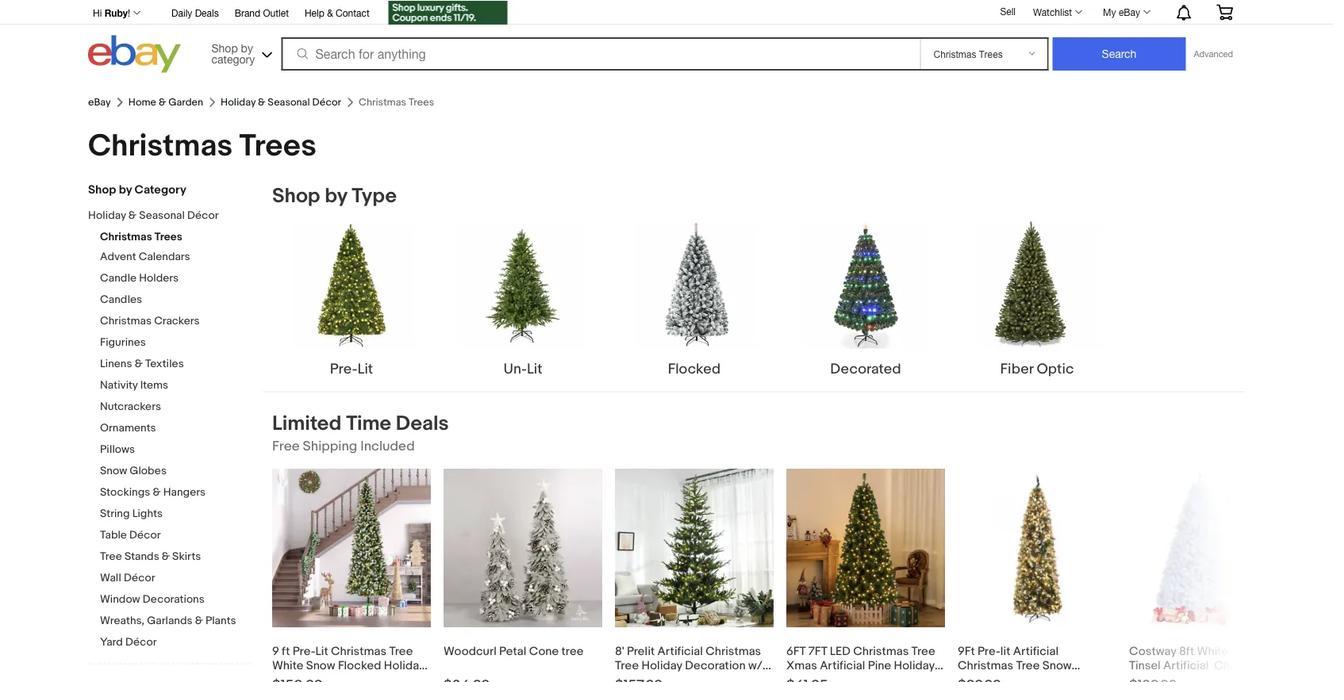 Task type: vqa. For each thing, say whether or not it's contained in the screenshot.
to
no



Task type: describe. For each thing, give the bounding box(es) containing it.
advent
[[100, 250, 136, 264]]

my ebay
[[1103, 6, 1140, 17]]

trees inside the holiday & seasonal décor christmas trees advent calendars candle holders candles christmas crackers figurines linens & textiles nativity items nutcrackers ornaments pillows snow globes stockings & hangers string lights table décor tree stands & skirts wall décor window decorations wreaths, garlands & plants yard décor
[[155, 230, 182, 244]]

woodcurl petal cone tree image
[[444, 469, 602, 627]]

un-lit
[[503, 360, 542, 378]]

daily deals link
[[171, 5, 219, 22]]

main content containing shop by type
[[263, 184, 1288, 682]]

tree inside 9 ft pre-lit christmas tree white snow flocked holiday decoration w/ led lights
[[389, 644, 413, 658]]

8ft
[[1179, 644, 1194, 658]]

shop by category
[[88, 183, 186, 197]]

christmas crackers link
[[100, 315, 251, 330]]

snow inside the holiday & seasonal décor christmas trees advent calendars candle holders candles christmas crackers figurines linens & textiles nativity items nutcrackers ornaments pillows snow globes stockings & hangers string lights table décor tree stands & skirts wall décor window decorations wreaths, garlands & plants yard décor
[[100, 465, 127, 478]]

9ft pre-lit artificial christmas tree snow flocked with 460 led lights pine cone image
[[958, 469, 1116, 627]]

shipping
[[303, 438, 357, 455]]

pillows link
[[100, 443, 251, 458]]

0 vertical spatial holiday & seasonal décor link
[[221, 96, 341, 109]]

holiday inside 8' prelit artificial christmas tree holiday decoration w/ 1026 tips, led light
[[641, 658, 682, 672]]

holders
[[139, 272, 179, 285]]

white inside 9 ft pre-lit christmas tree white snow flocked holiday decoration w/ led lights
[[272, 658, 303, 672]]

artificial inside 8' prelit artificial christmas tree holiday decoration w/ 1026 tips, led light
[[657, 644, 703, 658]]

1 horizontal spatial pre-
[[330, 360, 358, 378]]

tree inside costway 8ft white iridescent tinsel artificial christmas tree w/1636 branch tips
[[1129, 672, 1153, 682]]

brand outlet
[[235, 7, 289, 18]]

christmas up advent
[[100, 230, 152, 244]]

hi ruby !
[[93, 7, 130, 18]]

ornaments link
[[100, 422, 251, 437]]

yard décor link
[[100, 636, 251, 651]]

yard
[[100, 636, 123, 649]]

7ft
[[808, 644, 827, 658]]

xmas
[[786, 658, 817, 672]]

by for type
[[325, 184, 347, 209]]

un lit image
[[459, 222, 586, 349]]

seasonal for holiday & seasonal décor
[[268, 96, 310, 109]]

stockings
[[100, 486, 150, 499]]

linens & textiles link
[[100, 357, 251, 373]]

fiber optic
[[1000, 360, 1074, 378]]

shop by category button
[[204, 35, 276, 69]]

& inside account navigation
[[327, 7, 333, 18]]

garden
[[168, 96, 203, 109]]

brand
[[235, 7, 260, 18]]

advanced link
[[1186, 38, 1241, 70]]

hangers
[[163, 486, 206, 499]]

pine
[[868, 658, 891, 672]]

fiber optic link
[[958, 222, 1116, 379]]

0 vertical spatial flocked
[[668, 360, 721, 378]]

cone
[[529, 644, 559, 658]]

outlet
[[263, 7, 289, 18]]

holiday down category
[[221, 96, 256, 109]]

hi
[[93, 7, 102, 18]]

decorations
[[143, 593, 205, 607]]

un-
[[503, 360, 527, 378]]

account navigation
[[84, 0, 1245, 27]]

woodcurl petal cone tree link
[[444, 469, 602, 682]]

by for category
[[119, 183, 132, 197]]

shop by type
[[272, 184, 397, 209]]

globes
[[130, 465, 167, 478]]

shop for shop by type
[[272, 184, 320, 209]]

w/ inside 8' prelit artificial christmas tree holiday decoration w/ 1026 tips, led light
[[748, 658, 763, 672]]

brand outlet link
[[235, 5, 289, 22]]

items
[[140, 379, 168, 392]]

stockings & hangers link
[[100, 486, 251, 501]]

help & contact link
[[305, 5, 370, 22]]

figurines
[[100, 336, 146, 350]]

christmas inside 9 ft pre-lit christmas tree white snow flocked holiday decoration w/ led lights
[[331, 644, 386, 658]]

lit inside 9 ft pre-lit christmas tree white snow flocked holiday decoration w/ led lights
[[315, 644, 328, 658]]

table
[[100, 529, 127, 542]]

pillows
[[100, 443, 135, 457]]

tree
[[561, 644, 584, 658]]

ruby
[[104, 7, 128, 18]]

sell
[[1000, 6, 1016, 17]]

decoration inside 9 ft pre-lit christmas tree white snow flocked holiday decoration w/ led lights
[[272, 672, 333, 682]]

free
[[272, 438, 300, 455]]

home inside '6ft 7ft led christmas tree xmas artificial pine holiday home decor w/metal stand'
[[786, 672, 819, 682]]

9 ft pre-lit christmas tree white snow flocked holiday decoration w/ led lights image
[[272, 469, 431, 627]]

christmas inside '6ft 7ft led christmas tree xmas artificial pine holiday home decor w/metal stand'
[[853, 644, 909, 658]]

shop for shop by category
[[211, 41, 238, 54]]

tinsel
[[1129, 658, 1161, 672]]

& right the linens in the bottom of the page
[[135, 357, 143, 371]]

& down globes on the left of page
[[153, 486, 161, 499]]

decorated
[[830, 360, 901, 378]]

lights inside 9 ft pre-lit christmas tree white snow flocked holiday decoration w/ led lights
[[376, 672, 409, 682]]

tips,
[[642, 672, 668, 682]]

8' prelit artificial christmas tree holiday decoration w/ 1026 tips, led light image
[[615, 469, 774, 627]]

tree inside '6ft 7ft led christmas tree xmas artificial pine holiday home decor w/metal stand'
[[911, 644, 935, 658]]

home & garden
[[128, 96, 203, 109]]

9 ft pre-lit christmas tree white snow flocked holiday decoration w/ led lights link
[[272, 469, 431, 682]]

ebay link
[[88, 96, 111, 109]]

holiday & seasonal décor christmas trees advent calendars candle holders candles christmas crackers figurines linens & textiles nativity items nutcrackers ornaments pillows snow globes stockings & hangers string lights table décor tree stands & skirts wall décor window decorations wreaths, garlands & plants yard décor
[[88, 209, 236, 649]]

my
[[1103, 6, 1116, 17]]

deals inside "link"
[[195, 7, 219, 18]]

woodcurl petal cone tree
[[444, 644, 584, 658]]

1026
[[615, 672, 639, 682]]

Search for anything text field
[[284, 39, 917, 69]]

holiday inside '6ft 7ft led christmas tree xmas artificial pine holiday home decor w/metal stand'
[[894, 658, 935, 672]]

nativity items link
[[100, 379, 251, 394]]

& down shop by category at the left
[[128, 209, 136, 223]]

w/metal
[[858, 672, 902, 682]]

calendars
[[139, 250, 190, 264]]

limited
[[272, 412, 342, 436]]

decorated image
[[802, 222, 929, 349]]

included
[[360, 438, 415, 455]]

optic
[[1037, 360, 1074, 378]]

woodcurl
[[444, 644, 496, 658]]

tips
[[1237, 672, 1260, 682]]

& left skirts
[[162, 550, 170, 564]]

holiday inside the holiday & seasonal décor christmas trees advent calendars candle holders candles christmas crackers figurines linens & textiles nativity items nutcrackers ornaments pillows snow globes stockings & hangers string lights table décor tree stands & skirts wall décor window decorations wreaths, garlands & plants yard décor
[[88, 209, 126, 223]]

branch
[[1197, 672, 1234, 682]]

by for category
[[241, 41, 253, 54]]

artificial inside '6ft 7ft led christmas tree xmas artificial pine holiday home decor w/metal stand'
[[820, 658, 865, 672]]

pre-lit link
[[272, 222, 431, 379]]

category
[[211, 52, 255, 65]]

string
[[100, 507, 130, 521]]

none submit inside the shop by category banner
[[1052, 37, 1186, 71]]

tree inside the holiday & seasonal décor christmas trees advent calendars candle holders candles christmas crackers figurines linens & textiles nativity items nutcrackers ornaments pillows snow globes stockings & hangers string lights table décor tree stands & skirts wall décor window decorations wreaths, garlands & plants yard décor
[[100, 550, 122, 564]]

crackers
[[154, 315, 200, 328]]

get the coupon image
[[389, 1, 508, 25]]



Task type: locate. For each thing, give the bounding box(es) containing it.
1 vertical spatial ebay
[[88, 96, 111, 109]]

1 vertical spatial flocked
[[338, 658, 381, 672]]

0 vertical spatial lights
[[132, 507, 163, 521]]

pre-lit
[[330, 360, 373, 378]]

0 vertical spatial deals
[[195, 7, 219, 18]]

decoration right tips,
[[685, 658, 746, 672]]

2 horizontal spatial lit
[[527, 360, 542, 378]]

decoration inside 8' prelit artificial christmas tree holiday decoration w/ 1026 tips, led light
[[685, 658, 746, 672]]

decoration down the ft
[[272, 672, 333, 682]]

garlands
[[147, 615, 192, 628]]

led inside 8' prelit artificial christmas tree holiday decoration w/ 1026 tips, led light
[[670, 672, 691, 682]]

!
[[128, 7, 130, 18]]

white inside costway 8ft white iridescent tinsel artificial christmas tree w/1636 branch tips
[[1197, 644, 1228, 658]]

white
[[1197, 644, 1228, 658], [272, 658, 303, 672]]

pre- up time
[[330, 360, 358, 378]]

by down brand
[[241, 41, 253, 54]]

9
[[272, 644, 279, 658]]

led inside '6ft 7ft led christmas tree xmas artificial pine holiday home decor w/metal stand'
[[830, 644, 850, 658]]

nativity
[[100, 379, 138, 392]]

ft
[[282, 644, 290, 658]]

decoration
[[685, 658, 746, 672], [272, 672, 333, 682]]

home down 6ft
[[786, 672, 819, 682]]

seasonal for holiday & seasonal décor christmas trees advent calendars candle holders candles christmas crackers figurines linens & textiles nativity items nutcrackers ornaments pillows snow globes stockings & hangers string lights table décor tree stands & skirts wall décor window decorations wreaths, garlands & plants yard décor
[[139, 209, 185, 223]]

figurines link
[[100, 336, 251, 351]]

0 horizontal spatial artificial
[[657, 644, 703, 658]]

1 horizontal spatial trees
[[239, 128, 316, 165]]

seasonal down shop by category dropdown button
[[268, 96, 310, 109]]

& left plants in the left bottom of the page
[[195, 615, 203, 628]]

&
[[327, 7, 333, 18], [159, 96, 166, 109], [258, 96, 265, 109], [128, 209, 136, 223], [135, 357, 143, 371], [153, 486, 161, 499], [162, 550, 170, 564], [195, 615, 203, 628]]

flocked inside 9 ft pre-lit christmas tree white snow flocked holiday decoration w/ led lights
[[338, 658, 381, 672]]

nutcrackers
[[100, 400, 161, 414]]

christmas up light
[[706, 644, 761, 658]]

fiber
[[1000, 360, 1033, 378]]

costway
[[1129, 644, 1176, 658]]

0 horizontal spatial trees
[[155, 230, 182, 244]]

holiday right 1026
[[641, 658, 682, 672]]

advent calendars link
[[100, 250, 251, 265]]

1 horizontal spatial lights
[[376, 672, 409, 682]]

by left the category at the left
[[119, 183, 132, 197]]

holiday inside 9 ft pre-lit christmas tree white snow flocked holiday decoration w/ led lights
[[384, 658, 425, 672]]

1 vertical spatial seasonal
[[139, 209, 185, 223]]

candle holders link
[[100, 272, 251, 287]]

stand
[[905, 672, 936, 682]]

1 vertical spatial lights
[[376, 672, 409, 682]]

1 vertical spatial home
[[786, 672, 819, 682]]

deals right daily
[[195, 7, 219, 18]]

8' prelit artificial christmas tree holiday decoration w/ 1026 tips, led light link
[[615, 469, 774, 682]]

light
[[694, 672, 718, 682]]

0 horizontal spatial shop
[[88, 183, 116, 197]]

tree down costway
[[1129, 672, 1153, 682]]

1 horizontal spatial deals
[[396, 412, 449, 436]]

shop left the category at the left
[[88, 183, 116, 197]]

0 horizontal spatial snow
[[100, 465, 127, 478]]

flocked image
[[631, 222, 758, 349]]

0 horizontal spatial by
[[119, 183, 132, 197]]

wreaths,
[[100, 615, 144, 628]]

6ft 7ft led christmas tree xmas artificial pine holiday home decor w/metal stand link
[[786, 469, 945, 682]]

home
[[128, 96, 156, 109], [786, 672, 819, 682]]

by
[[241, 41, 253, 54], [119, 183, 132, 197], [325, 184, 347, 209]]

0 horizontal spatial led
[[352, 672, 373, 682]]

string lights link
[[100, 507, 251, 522]]

window
[[100, 593, 140, 607]]

1 vertical spatial holiday & seasonal décor link
[[88, 209, 239, 224]]

0 vertical spatial home
[[128, 96, 156, 109]]

trees
[[239, 128, 316, 165], [155, 230, 182, 244]]

trees down the holiday & seasonal décor
[[239, 128, 316, 165]]

tree up wall
[[100, 550, 122, 564]]

artificial left pine
[[820, 658, 865, 672]]

8' prelit artificial christmas tree holiday decoration w/ 1026 tips, led light
[[615, 644, 763, 682]]

window decorations link
[[100, 593, 251, 608]]

christmas right the ft
[[331, 644, 386, 658]]

your shopping cart image
[[1216, 4, 1234, 20]]

1 vertical spatial trees
[[155, 230, 182, 244]]

deals
[[195, 7, 219, 18], [396, 412, 449, 436]]

christmas trees
[[88, 128, 316, 165]]

tree left woodcurl
[[389, 644, 413, 658]]

holiday down shop by category at the left
[[88, 209, 126, 223]]

w/
[[748, 658, 763, 672], [335, 672, 350, 682]]

1 horizontal spatial lit
[[358, 360, 373, 378]]

1 vertical spatial pre-
[[293, 644, 315, 658]]

6ft 7ft led christmas tree xmas artificial pine holiday home decor w/metal stand image
[[786, 469, 945, 627]]

type
[[352, 184, 397, 209]]

snow inside 9 ft pre-lit christmas tree white snow flocked holiday decoration w/ led lights
[[306, 658, 335, 672]]

daily
[[171, 7, 192, 18]]

linens
[[100, 357, 132, 371]]

ebay right my
[[1119, 6, 1140, 17]]

deals inside 'limited time deals free shipping included'
[[396, 412, 449, 436]]

decor
[[822, 672, 855, 682]]

christmas up the category at the left
[[88, 128, 233, 165]]

tree up stand
[[911, 644, 935, 658]]

tree inside 8' prelit artificial christmas tree holiday decoration w/ 1026 tips, led light
[[615, 658, 639, 672]]

wall
[[100, 572, 121, 585]]

ornaments
[[100, 422, 156, 435]]

shop inside main content
[[272, 184, 320, 209]]

led inside 9 ft pre-lit christmas tree white snow flocked holiday decoration w/ led lights
[[352, 672, 373, 682]]

& left garden in the left top of the page
[[159, 96, 166, 109]]

un-lit link
[[444, 222, 602, 379]]

fiber optic image
[[974, 222, 1100, 349]]

0 horizontal spatial deals
[[195, 7, 219, 18]]

holiday left woodcurl
[[384, 658, 425, 672]]

deals up included
[[396, 412, 449, 436]]

1 horizontal spatial w/
[[748, 658, 763, 672]]

0 vertical spatial trees
[[239, 128, 316, 165]]

shop
[[211, 41, 238, 54], [88, 183, 116, 197], [272, 184, 320, 209]]

artificial christmas
[[1163, 658, 1270, 672]]

tree left tips,
[[615, 658, 639, 672]]

christmas inside 8' prelit artificial christmas tree holiday decoration w/ 1026 tips, led light
[[706, 644, 761, 658]]

0 horizontal spatial flocked
[[338, 658, 381, 672]]

by inside "shop by category"
[[241, 41, 253, 54]]

2 horizontal spatial by
[[325, 184, 347, 209]]

trees up "calendars"
[[155, 230, 182, 244]]

daily deals
[[171, 7, 219, 18]]

my ebay link
[[1094, 2, 1158, 21]]

0 horizontal spatial w/
[[335, 672, 350, 682]]

1 horizontal spatial flocked
[[668, 360, 721, 378]]

1 horizontal spatial seasonal
[[268, 96, 310, 109]]

home right ebay link
[[128, 96, 156, 109]]

& right help
[[327, 7, 333, 18]]

main content
[[263, 184, 1288, 682]]

pre- inside 9 ft pre-lit christmas tree white snow flocked holiday decoration w/ led lights
[[293, 644, 315, 658]]

snow down "pillows"
[[100, 465, 127, 478]]

0 horizontal spatial seasonal
[[139, 209, 185, 223]]

& down shop by category dropdown button
[[258, 96, 265, 109]]

0 horizontal spatial pre-
[[293, 644, 315, 658]]

ebay left home & garden
[[88, 96, 111, 109]]

iridescent
[[1231, 644, 1286, 658]]

artificial up tips,
[[657, 644, 703, 658]]

0 vertical spatial pre-
[[330, 360, 358, 378]]

snow
[[100, 465, 127, 478], [306, 658, 335, 672]]

holiday right pine
[[894, 658, 935, 672]]

shop by category banner
[[84, 0, 1245, 77]]

1 vertical spatial snow
[[306, 658, 335, 672]]

decorated link
[[786, 222, 945, 379]]

1 vertical spatial deals
[[396, 412, 449, 436]]

costway 8ft white iridescent tinsel artificial christmas tree w/1636 branch tips image
[[1129, 469, 1288, 627]]

led
[[830, 644, 850, 658], [352, 672, 373, 682], [670, 672, 691, 682]]

ebay
[[1119, 6, 1140, 17], [88, 96, 111, 109]]

0 vertical spatial seasonal
[[268, 96, 310, 109]]

christmas up figurines
[[100, 315, 152, 328]]

1 horizontal spatial artificial
[[820, 658, 865, 672]]

wreaths, garlands & plants link
[[100, 615, 251, 630]]

1 horizontal spatial by
[[241, 41, 253, 54]]

0 horizontal spatial white
[[272, 658, 303, 672]]

holiday & seasonal décor link down category
[[221, 96, 341, 109]]

help
[[305, 7, 324, 18]]

snow globes link
[[100, 465, 251, 480]]

lit
[[358, 360, 373, 378], [527, 360, 542, 378], [315, 644, 328, 658]]

0 vertical spatial ebay
[[1119, 6, 1140, 17]]

ebay inside account navigation
[[1119, 6, 1140, 17]]

shop left type
[[272, 184, 320, 209]]

pre lit image
[[288, 222, 415, 349]]

seasonal inside the holiday & seasonal décor christmas trees advent calendars candle holders candles christmas crackers figurines linens & textiles nativity items nutcrackers ornaments pillows snow globes stockings & hangers string lights table décor tree stands & skirts wall décor window decorations wreaths, garlands & plants yard décor
[[139, 209, 185, 223]]

0 horizontal spatial ebay
[[88, 96, 111, 109]]

christmas up w/metal in the right of the page
[[853, 644, 909, 658]]

tree
[[100, 550, 122, 564], [389, 644, 413, 658], [911, 644, 935, 658], [615, 658, 639, 672], [1129, 672, 1153, 682]]

category
[[134, 183, 186, 197]]

snow right the ft
[[306, 658, 335, 672]]

2 horizontal spatial led
[[830, 644, 850, 658]]

by left type
[[325, 184, 347, 209]]

candles
[[100, 293, 142, 307]]

w/ inside 9 ft pre-lit christmas tree white snow flocked holiday decoration w/ led lights
[[335, 672, 350, 682]]

w/1636
[[1156, 672, 1194, 682]]

candles link
[[100, 293, 251, 308]]

holiday & seasonal décor
[[221, 96, 341, 109]]

2 horizontal spatial shop
[[272, 184, 320, 209]]

0 vertical spatial snow
[[100, 465, 127, 478]]

0 horizontal spatial decoration
[[272, 672, 333, 682]]

lights inside the holiday & seasonal décor christmas trees advent calendars candle holders candles christmas crackers figurines linens & textiles nativity items nutcrackers ornaments pillows snow globes stockings & hangers string lights table décor tree stands & skirts wall décor window decorations wreaths, garlands & plants yard décor
[[132, 507, 163, 521]]

textiles
[[145, 357, 184, 371]]

lit for un-
[[527, 360, 542, 378]]

1 horizontal spatial home
[[786, 672, 819, 682]]

flocked link
[[615, 222, 774, 379]]

costway 8ft white iridescent tinsel artificial christmas tree w/1636 branch tips link
[[1129, 469, 1288, 682]]

shop inside "shop by category"
[[211, 41, 238, 54]]

watchlist link
[[1024, 2, 1089, 21]]

6ft
[[786, 644, 806, 658]]

holiday & seasonal décor link down the category at the left
[[88, 209, 239, 224]]

None submit
[[1052, 37, 1186, 71]]

1 horizontal spatial snow
[[306, 658, 335, 672]]

shop down brand
[[211, 41, 238, 54]]

contact
[[336, 7, 370, 18]]

0 horizontal spatial lights
[[132, 507, 163, 521]]

1 horizontal spatial shop
[[211, 41, 238, 54]]

petal
[[499, 644, 526, 658]]

lit for pre-
[[358, 360, 373, 378]]

shop by category
[[211, 41, 255, 65]]

0 horizontal spatial home
[[128, 96, 156, 109]]

6ft 7ft led christmas tree xmas artificial pine holiday home decor w/metal stand
[[786, 644, 936, 682]]

seasonal down the category at the left
[[139, 209, 185, 223]]

1 horizontal spatial ebay
[[1119, 6, 1140, 17]]

1 horizontal spatial decoration
[[685, 658, 746, 672]]

1 horizontal spatial white
[[1197, 644, 1228, 658]]

1 horizontal spatial led
[[670, 672, 691, 682]]

costway 8ft white iridescent tinsel artificial christmas tree w/1636 branch tips
[[1129, 644, 1286, 682]]

0 horizontal spatial lit
[[315, 644, 328, 658]]

pre- right the ft
[[293, 644, 315, 658]]

shop for shop by category
[[88, 183, 116, 197]]



